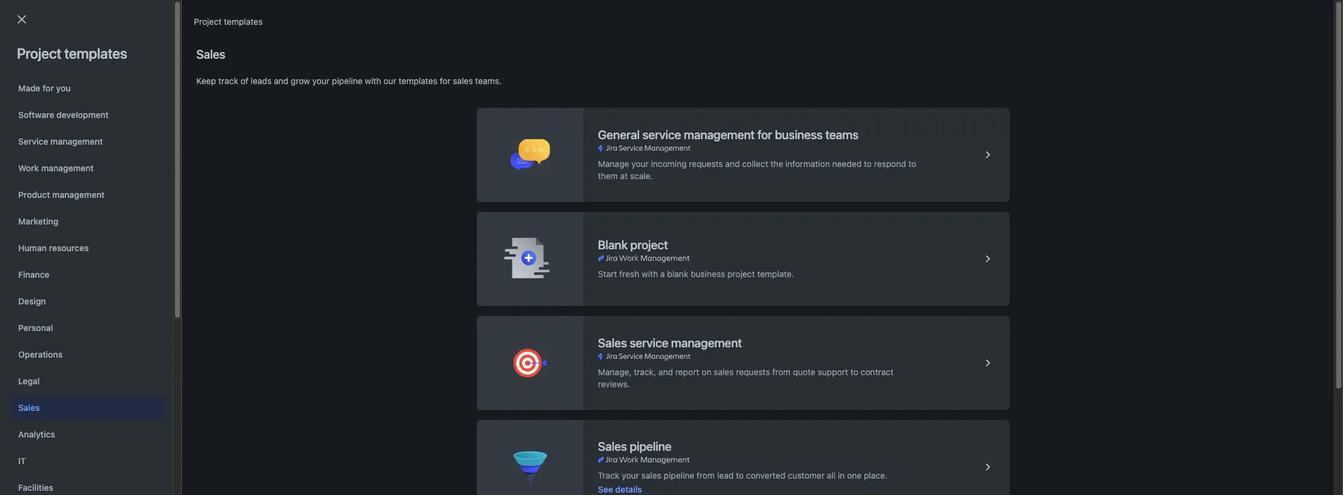 Task type: describe. For each thing, give the bounding box(es) containing it.
jira
[[188, 89, 202, 99]]

grow
[[291, 76, 310, 86]]

human resources
[[18, 243, 89, 253]]

2 software from the top
[[570, 205, 604, 215]]

1
[[51, 245, 55, 255]]

customer
[[788, 470, 825, 481]]

manage,
[[598, 367, 632, 377]]

0 horizontal spatial project templates
[[17, 45, 127, 62]]

for inside button
[[43, 83, 54, 93]]

management up on
[[671, 336, 742, 350]]

work management
[[18, 163, 94, 173]]

2 horizontal spatial business
[[775, 128, 823, 142]]

made for you button
[[11, 76, 164, 101]]

track your sales pipeline from lead to converted customer all in one place.
[[598, 470, 888, 481]]

place.
[[864, 470, 888, 481]]

made for you
[[18, 83, 71, 93]]

0 vertical spatial with
[[365, 76, 381, 86]]

management up collect
[[684, 128, 755, 142]]

from inside the manage, track, and report on sales requests from quote support to contract reviews.
[[772, 367, 791, 377]]

personal
[[18, 323, 53, 333]]

general service management for business teams
[[598, 128, 859, 142]]

all
[[827, 470, 836, 481]]

all
[[176, 89, 185, 99]]

collect
[[742, 159, 768, 169]]

back to projects image
[[15, 12, 29, 27]]

management for work management
[[41, 163, 94, 173]]

all jira products
[[176, 89, 239, 99]]

our
[[384, 76, 396, 86]]

respond
[[874, 159, 906, 169]]

it
[[18, 456, 26, 467]]

contract
[[861, 367, 894, 377]]

1 vertical spatial business
[[570, 147, 604, 158]]

blank project
[[598, 238, 668, 252]]

team-managed business
[[506, 147, 604, 158]]

name button
[[61, 120, 106, 134]]

products
[[204, 89, 239, 99]]

software
[[18, 110, 54, 120]]

to right go
[[99, 146, 107, 157]]

your for sales
[[622, 470, 639, 481]]

legal button
[[11, 370, 164, 394]]

requests inside manage your incoming requests and collect the information needed to respond to them at scale.
[[689, 159, 723, 169]]

1 horizontal spatial for
[[440, 76, 451, 86]]

fresh
[[619, 269, 639, 279]]

incoming
[[651, 159, 687, 169]]

sales button
[[11, 396, 164, 420]]

sales inside sales button
[[18, 403, 40, 413]]

sales pipeline
[[598, 440, 672, 454]]

you
[[56, 83, 71, 93]]

2 vertical spatial pipeline
[[664, 470, 694, 481]]

facilities button
[[11, 476, 164, 496]]

sales service management
[[598, 336, 742, 350]]

2 team-managed software from the top
[[506, 205, 604, 215]]

project templates link
[[194, 15, 263, 29]]

1 team-managed software from the top
[[506, 176, 604, 187]]

operations button
[[11, 343, 164, 367]]

manage, track, and report on sales requests from quote support to contract reviews.
[[598, 367, 894, 390]]

star go to market sample image
[[35, 145, 50, 160]]

go to market sample link
[[66, 145, 341, 160]]

product
[[18, 190, 50, 200]]

general
[[598, 128, 640, 142]]

to right needed
[[864, 159, 872, 169]]

development
[[56, 110, 109, 120]]

teams
[[825, 128, 859, 142]]

1 horizontal spatial templates
[[224, 16, 263, 27]]

the
[[771, 159, 783, 169]]

0 vertical spatial your
[[312, 76, 330, 86]]

start fresh with a blank business project template.
[[598, 269, 794, 279]]

analytics
[[18, 430, 55, 440]]

requests inside the manage, track, and report on sales requests from quote support to contract reviews.
[[736, 367, 770, 377]]

sales inside the manage, track, and report on sales requests from quote support to contract reviews.
[[714, 367, 734, 377]]

details
[[615, 484, 642, 495]]

finance
[[18, 270, 49, 280]]

projects
[[24, 50, 76, 67]]

start
[[598, 269, 617, 279]]

see details button
[[598, 484, 642, 496]]

leads
[[251, 76, 272, 86]]

1 software from the top
[[570, 176, 604, 187]]

manage your incoming requests and collect the information needed to respond to them at scale.
[[598, 159, 916, 181]]

software development
[[18, 110, 109, 120]]

managed for the star project-1374 icon
[[531, 205, 567, 215]]

1 vertical spatial templates
[[64, 45, 127, 62]]

in
[[838, 470, 845, 481]]

manage
[[598, 159, 629, 169]]

at
[[620, 171, 628, 181]]

management for product management
[[52, 190, 105, 200]]

and for requests
[[725, 159, 740, 169]]

management for service management
[[50, 136, 103, 147]]

software development button
[[11, 103, 164, 127]]

previous image
[[27, 243, 41, 258]]

next image
[[65, 243, 79, 258]]

2 horizontal spatial for
[[758, 128, 772, 142]]

service
[[18, 136, 48, 147]]

one
[[847, 470, 862, 481]]

sales up manage,
[[598, 336, 627, 350]]

human resources button
[[11, 236, 164, 261]]

blank project image
[[981, 252, 995, 267]]

lead button
[[760, 120, 799, 134]]

service management
[[18, 136, 103, 147]]

made
[[18, 83, 40, 93]]

to inside the manage, track, and report on sales requests from quote support to contract reviews.
[[851, 367, 858, 377]]

sales service management image
[[981, 356, 995, 371]]

go to market sample
[[85, 146, 166, 157]]

service for general
[[642, 128, 681, 142]]

a
[[660, 269, 665, 279]]

and for leads
[[274, 76, 288, 86]]

work management button
[[11, 156, 164, 181]]

operations
[[18, 350, 62, 360]]

go
[[85, 146, 97, 157]]



Task type: locate. For each thing, give the bounding box(es) containing it.
for left 'you'
[[43, 83, 54, 93]]

with left a
[[642, 269, 658, 279]]

0 horizontal spatial project
[[17, 45, 61, 62]]

project templates
[[194, 16, 263, 27], [17, 45, 127, 62]]

facilities
[[18, 483, 53, 493]]

product management button
[[11, 183, 164, 207]]

analytics button
[[11, 423, 164, 447]]

project up made for you
[[17, 45, 61, 62]]

2 vertical spatial templates
[[399, 76, 437, 86]]

sales left teams.
[[453, 76, 473, 86]]

with left our
[[365, 76, 381, 86]]

from left lead
[[697, 470, 715, 481]]

1 vertical spatial your
[[631, 159, 649, 169]]

1 horizontal spatial project
[[728, 269, 755, 279]]

to
[[99, 146, 107, 157], [864, 159, 872, 169], [909, 159, 916, 169], [851, 367, 858, 377], [736, 470, 744, 481]]

project
[[630, 238, 668, 252], [728, 269, 755, 279]]

1 horizontal spatial project
[[194, 16, 222, 27]]

keep track of leads and grow your pipeline with our templates for sales teams.
[[196, 76, 502, 86]]

sales
[[453, 76, 473, 86], [714, 367, 734, 377], [641, 470, 662, 481]]

1 vertical spatial software
[[570, 205, 604, 215]]

lead
[[717, 470, 734, 481]]

project up a
[[630, 238, 668, 252]]

management down name
[[50, 136, 103, 147]]

project templates up track
[[194, 16, 263, 27]]

to right support
[[851, 367, 858, 377]]

team- for star go to market sample icon
[[506, 147, 531, 158]]

blank
[[667, 269, 688, 279]]

support
[[818, 367, 848, 377]]

2 managed from the top
[[531, 176, 567, 187]]

market
[[109, 146, 136, 157]]

1 team- from the top
[[506, 147, 531, 158]]

0 horizontal spatial sales
[[453, 76, 473, 86]]

requests down general service management for business teams
[[689, 159, 723, 169]]

business up the information
[[775, 128, 823, 142]]

requests right on
[[736, 367, 770, 377]]

jira service management image
[[598, 144, 690, 153], [598, 144, 690, 153], [598, 352, 690, 362], [598, 352, 690, 362]]

2 vertical spatial and
[[659, 367, 673, 377]]

and right track,
[[659, 367, 673, 377]]

pipeline left our
[[332, 76, 363, 86]]

sales up details
[[641, 470, 662, 481]]

sample
[[138, 146, 166, 157]]

0 vertical spatial managed
[[531, 147, 567, 158]]

project inside project templates link
[[194, 16, 222, 27]]

0 horizontal spatial requests
[[689, 159, 723, 169]]

blank
[[598, 238, 628, 252]]

track,
[[634, 367, 656, 377]]

templates up of
[[224, 16, 263, 27]]

sales right on
[[714, 367, 734, 377]]

1 vertical spatial sales
[[714, 367, 734, 377]]

marketing
[[18, 216, 58, 227]]

0 horizontal spatial and
[[274, 76, 288, 86]]

0 vertical spatial software
[[570, 176, 604, 187]]

0 vertical spatial and
[[274, 76, 288, 86]]

0 vertical spatial requests
[[689, 159, 723, 169]]

1 vertical spatial team-managed software
[[506, 205, 604, 215]]

project
[[194, 16, 222, 27], [17, 45, 61, 62]]

Search field
[[1113, 7, 1234, 26]]

1 vertical spatial managed
[[531, 176, 567, 187]]

2 vertical spatial team-
[[506, 205, 531, 215]]

0 horizontal spatial with
[[365, 76, 381, 86]]

1 vertical spatial with
[[642, 269, 658, 279]]

track
[[218, 76, 238, 86]]

reviews.
[[598, 379, 630, 390]]

software down manage
[[570, 176, 604, 187]]

software
[[570, 176, 604, 187], [570, 205, 604, 215]]

1 horizontal spatial from
[[772, 367, 791, 377]]

business up manage
[[570, 147, 604, 158]]

see details
[[598, 484, 642, 495]]

design
[[18, 296, 46, 307]]

1 button
[[44, 241, 62, 260]]

pipeline up details
[[630, 440, 672, 454]]

3 managed from the top
[[531, 205, 567, 215]]

project left template.
[[728, 269, 755, 279]]

0 vertical spatial pipeline
[[332, 76, 363, 86]]

sales up keep
[[196, 47, 225, 61]]

2 team- from the top
[[506, 176, 531, 187]]

1 horizontal spatial business
[[691, 269, 725, 279]]

1 horizontal spatial and
[[659, 367, 673, 377]]

work
[[18, 163, 39, 173]]

1 vertical spatial project templates
[[17, 45, 127, 62]]

team- for the star project-1374 icon
[[506, 205, 531, 215]]

marketing button
[[11, 210, 164, 234]]

for
[[440, 76, 451, 86], [43, 83, 54, 93], [758, 128, 772, 142]]

2 horizontal spatial and
[[725, 159, 740, 169]]

1 managed from the top
[[531, 147, 567, 158]]

2 vertical spatial your
[[622, 470, 639, 481]]

lead
[[765, 122, 785, 132]]

software down "them"
[[570, 205, 604, 215]]

2 horizontal spatial templates
[[399, 76, 437, 86]]

management up "product management"
[[41, 163, 94, 173]]

team-managed software
[[506, 176, 604, 187], [506, 205, 604, 215]]

star project-1374 image
[[35, 203, 50, 218]]

1 vertical spatial from
[[697, 470, 715, 481]]

1 vertical spatial project
[[17, 45, 61, 62]]

0 vertical spatial project
[[194, 16, 222, 27]]

converted
[[746, 470, 786, 481]]

templates right our
[[399, 76, 437, 86]]

quote
[[793, 367, 815, 377]]

2 vertical spatial managed
[[531, 205, 567, 215]]

on
[[702, 367, 711, 377]]

service up track,
[[630, 336, 668, 350]]

0 vertical spatial service
[[642, 128, 681, 142]]

finance button
[[11, 263, 164, 287]]

teams.
[[475, 76, 502, 86]]

0 vertical spatial team-managed software
[[506, 176, 604, 187]]

managed for star go to market sample icon
[[531, 147, 567, 158]]

1 horizontal spatial with
[[642, 269, 658, 279]]

business
[[775, 128, 823, 142], [570, 147, 604, 158], [691, 269, 725, 279]]

sales pipeline image
[[981, 460, 995, 475]]

0 horizontal spatial business
[[570, 147, 604, 158]]

for up collect
[[758, 128, 772, 142]]

scale.
[[630, 171, 653, 181]]

sales up track on the bottom left
[[598, 440, 627, 454]]

from left quote
[[772, 367, 791, 377]]

and left grow
[[274, 76, 288, 86]]

1 horizontal spatial sales
[[641, 470, 662, 481]]

3 team- from the top
[[506, 205, 531, 215]]

your inside manage your incoming requests and collect the information needed to respond to them at scale.
[[631, 159, 649, 169]]

1 vertical spatial pipeline
[[630, 440, 672, 454]]

1 horizontal spatial project templates
[[194, 16, 263, 27]]

0 vertical spatial project
[[630, 238, 668, 252]]

templates up "made for you" button
[[64, 45, 127, 62]]

your up details
[[622, 470, 639, 481]]

0 vertical spatial team-
[[506, 147, 531, 158]]

human
[[18, 243, 47, 253]]

general service management for business teams image
[[981, 148, 995, 162]]

2 vertical spatial business
[[691, 269, 725, 279]]

them
[[598, 171, 618, 181]]

your for general
[[631, 159, 649, 169]]

managed
[[531, 147, 567, 158], [531, 176, 567, 187], [531, 205, 567, 215]]

0 vertical spatial business
[[775, 128, 823, 142]]

see
[[598, 484, 613, 495]]

personal button
[[11, 316, 164, 341]]

sales down legal at the bottom left of the page
[[18, 403, 40, 413]]

0 horizontal spatial templates
[[64, 45, 127, 62]]

pipeline
[[332, 76, 363, 86], [630, 440, 672, 454], [664, 470, 694, 481]]

project templates up 'you'
[[17, 45, 127, 62]]

primary element
[[7, 0, 1113, 34]]

management down work management button
[[52, 190, 105, 200]]

1 vertical spatial requests
[[736, 367, 770, 377]]

and inside manage your incoming requests and collect the information needed to respond to them at scale.
[[725, 159, 740, 169]]

design button
[[11, 290, 164, 314]]

0 horizontal spatial for
[[43, 83, 54, 93]]

0 vertical spatial sales
[[453, 76, 473, 86]]

service up incoming
[[642, 128, 681, 142]]

1 vertical spatial project
[[728, 269, 755, 279]]

1 vertical spatial team-
[[506, 176, 531, 187]]

requests
[[689, 159, 723, 169], [736, 367, 770, 377]]

of
[[241, 76, 248, 86]]

project up keep
[[194, 16, 222, 27]]

0 vertical spatial project templates
[[194, 16, 263, 27]]

your up the scale.
[[631, 159, 649, 169]]

it button
[[11, 450, 164, 474]]

1 vertical spatial service
[[630, 336, 668, 350]]

jira work management image
[[598, 254, 690, 264], [598, 254, 690, 264], [598, 455, 690, 465], [598, 455, 690, 465]]

1 horizontal spatial requests
[[736, 367, 770, 377]]

2 horizontal spatial sales
[[714, 367, 734, 377]]

service management button
[[11, 130, 164, 154]]

2 vertical spatial sales
[[641, 470, 662, 481]]

your right grow
[[312, 76, 330, 86]]

banner
[[0, 0, 1343, 34]]

to right respond
[[909, 159, 916, 169]]

0 horizontal spatial project
[[630, 238, 668, 252]]

with
[[365, 76, 381, 86], [642, 269, 658, 279]]

keep
[[196, 76, 216, 86]]

0 horizontal spatial from
[[697, 470, 715, 481]]

legal
[[18, 376, 40, 387]]

business right "blank"
[[691, 269, 725, 279]]

0 vertical spatial templates
[[224, 16, 263, 27]]

1 vertical spatial and
[[725, 159, 740, 169]]

team-
[[506, 147, 531, 158], [506, 176, 531, 187], [506, 205, 531, 215]]

to right lead
[[736, 470, 744, 481]]

for left teams.
[[440, 76, 451, 86]]

and left collect
[[725, 159, 740, 169]]

service for sales
[[630, 336, 668, 350]]

pipeline left lead
[[664, 470, 694, 481]]

product management
[[18, 190, 105, 200]]

name
[[66, 122, 89, 132]]

None text field
[[25, 86, 144, 103]]

and inside the manage, track, and report on sales requests from quote support to contract reviews.
[[659, 367, 673, 377]]

track
[[598, 470, 620, 481]]

report
[[675, 367, 699, 377]]

0 vertical spatial from
[[772, 367, 791, 377]]

information
[[786, 159, 830, 169]]



Task type: vqa. For each thing, say whether or not it's contained in the screenshot.


